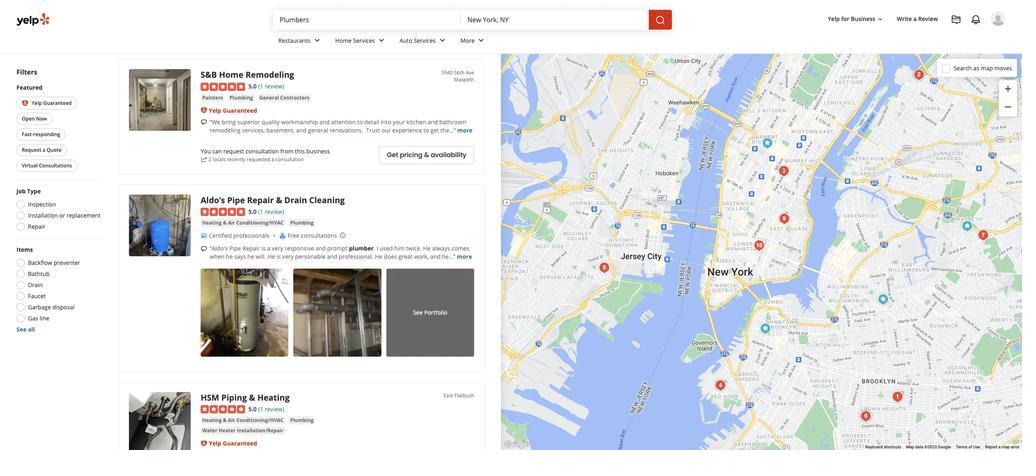 Task type: describe. For each thing, give the bounding box(es) containing it.
commercial
[[423, 8, 454, 16]]

job type
[[16, 188, 41, 195]]

user actions element
[[821, 10, 1017, 61]]

from
[[280, 148, 294, 155]]

projects image
[[951, 15, 961, 25]]

Near text field
[[467, 15, 642, 24]]

moves
[[995, 64, 1012, 72]]

and up "general"
[[319, 118, 330, 126]]

specializing
[[268, 8, 298, 16]]

services,
[[242, 126, 265, 134]]

(1 for repair
[[258, 208, 263, 216]]

home aid contractors image
[[875, 291, 891, 308]]

very inside . i used him twice. he always comes when he says he will. he is very personable and professional. he does great work, and he…"
[[282, 253, 294, 261]]

repair inside option group
[[28, 223, 45, 231]]

restaurants link
[[272, 30, 329, 54]]

write a review link
[[894, 12, 941, 27]]

review
[[918, 15, 938, 23]]

you can request consultation from this business
[[201, 148, 330, 155]]

plumbing link for remodeling
[[228, 94, 255, 102]]

as…"
[[210, 24, 222, 32]]

recently
[[227, 156, 245, 163]]

bullseye mechanical corp. image
[[751, 238, 767, 254]]

painters link
[[201, 94, 225, 102]]

ave
[[466, 69, 474, 76]]

open now
[[22, 116, 47, 123]]

16 certified professionals v2 image
[[201, 233, 207, 239]]

pipe for "aldo's
[[229, 245, 241, 253]]

56th
[[454, 69, 465, 76]]

16 trending v2 image
[[201, 156, 207, 163]]

more link
[[454, 30, 493, 54]]

flatbush
[[454, 392, 474, 399]]

zoom out image
[[1003, 102, 1013, 112]]

1 he from the left
[[226, 253, 233, 261]]

get pricing & availability
[[387, 150, 466, 160]]

yelp for business button
[[825, 12, 887, 27]]

conditioning/hvac for repair
[[236, 220, 284, 227]]

(1 review) for repair
[[258, 208, 284, 216]]

fast-responding
[[22, 131, 60, 138]]

fast-responding button
[[16, 129, 66, 141]]

1 horizontal spatial to
[[424, 126, 429, 134]]

a down professionals
[[267, 245, 270, 253]]

report a map error
[[985, 445, 1020, 450]]

water heater installation/repair button
[[201, 427, 285, 436]]

superior
[[237, 118, 260, 126]]

says
[[234, 253, 246, 261]]

general contractors
[[259, 94, 309, 101]]

and down prompt
[[327, 253, 337, 261]]

none field near
[[467, 15, 642, 24]]

s&b
[[201, 69, 217, 80]]

1 vertical spatial of
[[969, 445, 972, 450]]

plumbing button for &
[[289, 417, 315, 425]]

aldo's pipe repair & drain cleaning image
[[129, 195, 191, 256]]

notifications image
[[971, 15, 981, 25]]

hsm
[[201, 392, 219, 404]]

heating & air conditioning/hvac link for pipe
[[201, 219, 285, 228]]

and down always
[[430, 253, 441, 261]]

terms of use
[[956, 445, 980, 450]]

yelp guaranteed inside button
[[32, 100, 72, 107]]

option group containing items
[[14, 246, 102, 334]]

virtual consultations
[[22, 162, 72, 169]]

bathroom
[[439, 118, 466, 126]]

backflow preventer
[[28, 259, 80, 267]]

16 free consultation v2 image
[[279, 233, 286, 239]]

our
[[382, 126, 391, 134]]

plumbing water heater installation/repair
[[202, 417, 314, 435]]

plumbing link for &
[[289, 417, 315, 425]]

services for auto services
[[414, 36, 436, 44]]

home inside "general contractors specializing on all phases of interior and exterior home & commercial renovation and remodeling. licensed in electrician licensed plumbers other trades such as…"
[[399, 8, 416, 16]]

dov sewer and drain image
[[858, 408, 874, 425]]

pipe monkeys sewer and drain image
[[975, 227, 991, 244]]

locals
[[213, 156, 226, 163]]

a for report
[[999, 445, 1001, 450]]

​
[[365, 126, 365, 134]]

guaranteed inside button
[[43, 100, 72, 107]]

certified professionals
[[209, 232, 269, 240]]

request a quote
[[22, 147, 62, 154]]

24 chevron down v2 image for more
[[476, 36, 486, 45]]

5940 56th ave maspeth
[[442, 69, 474, 83]]

0 vertical spatial more
[[457, 126, 473, 134]]

the…"
[[440, 126, 456, 134]]

virtual
[[22, 162, 38, 169]]

painters button
[[201, 94, 225, 102]]

water heater installation/repair link
[[201, 427, 285, 436]]

line
[[40, 315, 49, 323]]

a for write
[[913, 15, 917, 23]]

& inside button
[[424, 150, 429, 160]]

. i used him twice. he always comes when he says he will. he is very personable and professional. he does great work, and he…"
[[210, 245, 469, 261]]

does
[[384, 253, 397, 261]]

consultations
[[301, 232, 337, 240]]

1 horizontal spatial he
[[375, 253, 382, 261]]

and down workmanship at the top of page
[[296, 126, 306, 134]]

workmanship
[[281, 118, 318, 126]]

will.
[[256, 253, 266, 261]]

drain inside option group
[[28, 282, 43, 289]]

0 vertical spatial consultation
[[246, 148, 279, 155]]

plumbing button for repair
[[289, 219, 315, 228]]

(1 review) link for remodeling
[[258, 82, 284, 91]]

aldo's pipe repair & drain cleaning
[[201, 195, 345, 206]]

of inside "general contractors specializing on all phases of interior and exterior home & commercial renovation and remodeling. licensed in electrician licensed plumbers other trades such as…"
[[336, 8, 342, 16]]

contractors for general
[[280, 94, 309, 101]]

(1 for remodeling
[[258, 82, 263, 90]]

see for see portfolio
[[413, 309, 423, 317]]

5 star rating image for home
[[201, 83, 245, 91]]

and down consultations
[[315, 245, 326, 253]]

conditioning/hvac for &
[[236, 417, 284, 424]]

yelp for business
[[828, 15, 875, 23]]

5.0 link for &
[[248, 405, 257, 414]]

preventer
[[54, 259, 80, 267]]

home inside 'home services' link
[[335, 36, 352, 44]]

16 yelp guaranteed v2 image
[[22, 100, 28, 107]]

review) for repair
[[265, 208, 284, 216]]

5 star rating image for piping
[[201, 406, 245, 414]]

all inside option group
[[28, 326, 35, 334]]

5 star rating image for pipe
[[201, 208, 245, 216]]

24 chevron down v2 image for restaurants
[[312, 36, 322, 45]]

and up plumbers
[[365, 8, 375, 16]]

plumbing inside plumbing water heater installation/repair
[[290, 417, 314, 424]]

basement,
[[266, 126, 295, 134]]

2 horizontal spatial he
[[423, 245, 431, 253]]

plumbing for remodeling
[[229, 94, 253, 101]]

heating & air conditioning/hvac button for pipe
[[201, 219, 285, 228]]

painters
[[202, 94, 223, 101]]

air for pipe
[[228, 220, 235, 227]]

1 vertical spatial consultation
[[275, 156, 304, 163]]

quality
[[262, 118, 280, 126]]

5.0 link for remodeling
[[248, 82, 257, 91]]

plumbing for repair
[[290, 220, 314, 227]]

yelp down water
[[209, 440, 221, 448]]

prompt
[[327, 245, 348, 253]]

request
[[22, 147, 41, 154]]

google image
[[503, 440, 530, 451]]

& right piping
[[249, 392, 255, 404]]

a down you can request consultation from this business
[[271, 156, 274, 163]]

& up certified
[[223, 220, 227, 227]]

0 vertical spatial is
[[261, 245, 266, 253]]

none field the find
[[280, 15, 454, 24]]

not just handymen image
[[776, 211, 792, 227]]

yelp inside featured group
[[32, 100, 42, 107]]

shortcuts
[[884, 445, 901, 450]]

garbage disposal
[[28, 304, 75, 312]]

1 vertical spatial more
[[457, 253, 472, 261]]

attention
[[331, 118, 356, 126]]

dov sewer and drain image
[[858, 408, 874, 425]]

plumber
[[349, 245, 374, 253]]

terms
[[956, 445, 968, 450]]

tim golden hands image
[[596, 260, 612, 276]]

heating & air conditioning/hvac link for piping
[[201, 417, 285, 425]]

for
[[841, 15, 849, 23]]

0 vertical spatial drain
[[284, 195, 307, 206]]

and right renovation on the top left
[[240, 16, 251, 24]]

featured group
[[15, 84, 102, 174]]

and up get
[[428, 118, 438, 126]]

hsm piping & heating link
[[201, 392, 290, 404]]

get pricing & availability button
[[379, 146, 474, 164]]

items
[[16, 246, 33, 254]]

map region
[[419, 0, 1022, 451]]

type
[[27, 188, 41, 195]]

piping
[[221, 392, 247, 404]]

plumbing button for remodeling
[[228, 94, 255, 102]]

google
[[938, 445, 951, 450]]

see for see all
[[16, 326, 26, 334]]

hsm piping & heating image
[[129, 392, 191, 451]]

5.0 for remodeling
[[248, 82, 257, 90]]

auto services link
[[393, 30, 454, 54]]

16 speech v2 image
[[201, 119, 207, 126]]

kitchen
[[407, 118, 426, 126]]

repair for "aldo's
[[243, 245, 260, 253]]

request
[[223, 148, 244, 155]]

more
[[460, 36, 475, 44]]

remodeling
[[246, 69, 294, 80]]

used
[[380, 245, 393, 253]]

review) for &
[[265, 406, 284, 413]]

he…"
[[442, 253, 455, 261]]

or
[[59, 212, 65, 220]]



Task type: locate. For each thing, give the bounding box(es) containing it.
yelp guaranteed for hsm
[[209, 440, 257, 448]]

iconyelpguaranteedbadgesmall image
[[201, 107, 207, 114], [201, 107, 207, 114], [201, 441, 207, 447], [201, 441, 207, 447]]

he up the work,
[[423, 245, 431, 253]]

0 horizontal spatial licensed
[[286, 16, 310, 24]]

exterior
[[377, 8, 398, 16]]

24 chevron down v2 image for home services
[[377, 36, 386, 45]]

2 vertical spatial repair
[[243, 245, 260, 253]]

yelp guaranteed button up now
[[16, 97, 77, 110]]

1 vertical spatial more link
[[457, 253, 472, 261]]

heating up water
[[202, 417, 222, 424]]

heating & air conditioning/hvac
[[202, 220, 284, 227], [202, 417, 284, 424]]

he right will.
[[268, 253, 275, 261]]

yelp guaranteed up now
[[32, 100, 72, 107]]

services inside auto services link
[[414, 36, 436, 44]]

1 vertical spatial is
[[277, 253, 281, 261]]

you
[[201, 148, 211, 155]]

auto services
[[400, 36, 436, 44]]

contractors inside "general contractors specializing on all phases of interior and exterior home & commercial renovation and remodeling. licensed in electrician licensed plumbers other trades such as…"
[[234, 8, 266, 16]]

more link down the bathroom
[[457, 126, 473, 134]]

services for home services
[[353, 36, 375, 44]]

16 speech v2 image
[[201, 246, 207, 253]]

of up the electrician
[[336, 8, 342, 16]]

0 vertical spatial heating & air conditioning/hvac
[[202, 220, 284, 227]]

1 24 chevron down v2 image from the left
[[377, 36, 386, 45]]

1 (1 review) from the top
[[258, 82, 284, 90]]

0 vertical spatial pipe
[[227, 195, 245, 206]]

see all button
[[16, 326, 35, 334]]

sam's plumbing services image
[[889, 389, 906, 406]]

2 (1 review) from the top
[[258, 208, 284, 216]]

experience
[[392, 126, 422, 134]]

is
[[261, 245, 266, 253], [277, 253, 281, 261]]

2 vertical spatial (1 review) link
[[258, 405, 284, 414]]

heating & air conditioning/hvac link up "water heater installation/repair" button
[[201, 417, 285, 425]]

0 vertical spatial review)
[[265, 82, 284, 90]]

24 chevron down v2 image for auto services
[[437, 36, 447, 45]]

see
[[413, 309, 423, 317], [16, 326, 26, 334]]

guaranteed for s&b
[[223, 107, 257, 114]]

new world oil tank removal image
[[757, 321, 773, 337]]

1 vertical spatial 5 star rating image
[[201, 208, 245, 216]]

0 vertical spatial (1
[[258, 82, 263, 90]]

vuksani service group image
[[911, 67, 927, 83], [911, 67, 927, 83]]

guaranteed down the water heater installation/repair link
[[223, 440, 257, 448]]

certified
[[209, 232, 232, 240]]

review) for remodeling
[[265, 82, 284, 90]]

services inside 'home services' link
[[353, 36, 375, 44]]

heating & air conditioning/hvac button up certified professionals
[[201, 219, 285, 228]]

heating up 16 certified professionals v2 "icon"
[[202, 220, 222, 227]]

twice.
[[406, 245, 422, 253]]

contractors up remodeling.
[[234, 8, 266, 16]]

5.0 for &
[[248, 406, 257, 413]]

0 vertical spatial contractors
[[234, 8, 266, 16]]

5.0 down s&b home remodeling
[[248, 82, 257, 90]]

replacement
[[67, 212, 101, 220]]

yelp right 16 yelp guaranteed v2 icon
[[32, 100, 42, 107]]

2 5.0 link from the top
[[248, 207, 257, 216]]

review) down remodeling
[[265, 82, 284, 90]]

filters
[[16, 68, 37, 77]]

1 vertical spatial heating
[[257, 392, 290, 404]]

(1 for &
[[258, 406, 263, 413]]

2 heating & air conditioning/hvac button from the top
[[201, 417, 285, 425]]

24 chevron down v2 image inside restaurants link
[[312, 36, 322, 45]]

great
[[398, 253, 412, 261]]

1 vertical spatial see
[[16, 326, 26, 334]]

contractors inside button
[[280, 94, 309, 101]]

1 vertical spatial (1 review)
[[258, 208, 284, 216]]

2 vertical spatial (1 review)
[[258, 406, 284, 413]]

consultations
[[39, 162, 72, 169]]

(1 review) link for repair
[[258, 207, 284, 216]]

get
[[431, 126, 439, 134]]

1 horizontal spatial 24 chevron down v2 image
[[476, 36, 486, 45]]

he down i
[[375, 253, 382, 261]]

(1 review) up plumbing water heater installation/repair in the left bottom of the page
[[258, 406, 284, 413]]

0 horizontal spatial none field
[[280, 15, 454, 24]]

free
[[288, 232, 299, 240]]

a left quote
[[43, 147, 45, 154]]

aldo's pipe repair & drain cleaning link
[[201, 195, 345, 206]]

1 (1 from the top
[[258, 82, 263, 90]]

.
[[374, 245, 375, 253]]

1 24 chevron down v2 image from the left
[[312, 36, 322, 45]]

2 air from the top
[[228, 417, 235, 424]]

bathtub
[[28, 270, 50, 278]]

to
[[357, 118, 363, 126], [424, 126, 429, 134]]

1 horizontal spatial drain
[[284, 195, 307, 206]]

0 horizontal spatial all
[[28, 326, 35, 334]]

yelp guaranteed button for hsm
[[209, 440, 257, 448]]

(1 review) link
[[258, 82, 284, 91], [258, 207, 284, 216], [258, 405, 284, 414]]

3 (1 review) from the top
[[258, 406, 284, 413]]

repair up will.
[[243, 245, 260, 253]]

map for moves
[[981, 64, 993, 72]]

map for error
[[1002, 445, 1010, 450]]

east flatbush
[[444, 392, 474, 399]]

to left get
[[424, 126, 429, 134]]

1 horizontal spatial of
[[969, 445, 972, 450]]

1 vertical spatial drain
[[28, 282, 43, 289]]

contractors
[[234, 8, 266, 16], [280, 94, 309, 101]]

0 horizontal spatial contractors
[[234, 8, 266, 16]]

2 24 chevron down v2 image from the left
[[437, 36, 447, 45]]

1 vertical spatial contractors
[[280, 94, 309, 101]]

1 heating & air conditioning/hvac button from the top
[[201, 219, 285, 228]]

2 option group from the top
[[14, 246, 102, 334]]

search image
[[655, 15, 665, 25]]

phases
[[316, 8, 335, 16]]

(1 review) link for &
[[258, 405, 284, 414]]

work,
[[414, 253, 429, 261]]

2 vertical spatial plumbing
[[290, 417, 314, 424]]

1 5.0 link from the top
[[248, 82, 257, 91]]

s&b home remodeling link
[[201, 69, 294, 80]]

None search field
[[273, 10, 673, 30]]

5.0 link down aldo's pipe repair & drain cleaning 'link'
[[248, 207, 257, 216]]

0 vertical spatial plumbing link
[[228, 94, 255, 102]]

0 vertical spatial 5.0 link
[[248, 82, 257, 91]]

0 horizontal spatial services
[[353, 36, 375, 44]]

interior
[[343, 8, 363, 16]]

is up will.
[[261, 245, 266, 253]]

air up heater
[[228, 417, 235, 424]]

disposal
[[52, 304, 75, 312]]

0 horizontal spatial home
[[219, 69, 243, 80]]

1 horizontal spatial 24 chevron down v2 image
[[437, 36, 447, 45]]

zoom in image
[[1003, 84, 1013, 94]]

remodeling
[[210, 126, 241, 134]]

24 chevron down v2 image down plumbers
[[377, 36, 386, 45]]

0 horizontal spatial see
[[16, 326, 26, 334]]

info icon image
[[339, 232, 346, 239], [339, 232, 346, 239]]

& up heater
[[223, 417, 227, 424]]

2 he from the left
[[247, 253, 254, 261]]

heating for aldo's pipe repair & drain cleaning
[[202, 220, 222, 227]]

"we bring superior quality workmanship and attention to detail into your kitchen and bathroom remodeling services, basement, and general renovations. ​ trust our experience to get the…"
[[210, 118, 466, 134]]

0 vertical spatial heating & air conditioning/hvac link
[[201, 219, 285, 228]]

0 horizontal spatial 24 chevron down v2 image
[[312, 36, 322, 45]]

more link down comes
[[457, 253, 472, 261]]

general contractors button
[[258, 94, 311, 102]]

2 5 star rating image from the top
[[201, 208, 245, 216]]

on
[[300, 8, 307, 16]]

review) down aldo's pipe repair & drain cleaning 'link'
[[265, 208, 284, 216]]

1 vertical spatial all
[[28, 326, 35, 334]]

2 licensed from the left
[[347, 16, 370, 24]]

3 (1 review) link from the top
[[258, 405, 284, 414]]

all down the gas
[[28, 326, 35, 334]]

portfolio
[[424, 309, 447, 317]]

0 vertical spatial see
[[413, 309, 423, 317]]

1 vertical spatial (1 review) link
[[258, 207, 284, 216]]

0 vertical spatial air
[[228, 220, 235, 227]]

(1 review) link down remodeling
[[258, 82, 284, 91]]

2 vertical spatial (1
[[258, 406, 263, 413]]

1 conditioning/hvac from the top
[[236, 220, 284, 227]]

0 vertical spatial of
[[336, 8, 342, 16]]

&
[[417, 8, 421, 16], [424, 150, 429, 160], [276, 195, 282, 206], [223, 220, 227, 227], [249, 392, 255, 404], [223, 417, 227, 424]]

open
[[22, 116, 35, 123]]

24 chevron down v2 image inside more link
[[476, 36, 486, 45]]

1 review) from the top
[[265, 82, 284, 90]]

repair for aldo's
[[247, 195, 274, 206]]

business
[[306, 148, 330, 155]]

0 vertical spatial map
[[981, 64, 993, 72]]

when
[[210, 253, 225, 261]]

5.0 link down s&b home remodeling
[[248, 82, 257, 91]]

0 horizontal spatial he
[[268, 253, 275, 261]]

guaranteed for hsm
[[223, 440, 257, 448]]

map data ©2023 google
[[906, 445, 951, 450]]

3 5 star rating image from the top
[[201, 406, 245, 414]]

use
[[973, 445, 980, 450]]

2 review) from the top
[[265, 208, 284, 216]]

1 none field from the left
[[280, 15, 454, 24]]

business
[[851, 15, 875, 23]]

1 vertical spatial very
[[282, 253, 294, 261]]

0 vertical spatial more link
[[457, 126, 473, 134]]

0 horizontal spatial is
[[261, 245, 266, 253]]

plumbing link for repair
[[289, 219, 315, 228]]

2 (1 review) link from the top
[[258, 207, 284, 216]]

2 vertical spatial home
[[219, 69, 243, 80]]

2 vertical spatial plumbing link
[[289, 417, 315, 425]]

error
[[1011, 445, 1020, 450]]

more down the bathroom
[[457, 126, 473, 134]]

2 vertical spatial heating
[[202, 417, 222, 424]]

2 horizontal spatial home
[[399, 8, 416, 16]]

0 horizontal spatial to
[[357, 118, 363, 126]]

backflow
[[28, 259, 52, 267]]

home down "general contractors specializing on all phases of interior and exterior home & commercial renovation and remodeling. licensed in electrician licensed plumbers other trades such as…"
[[335, 36, 352, 44]]

(1 up general
[[258, 82, 263, 90]]

keyboard shortcuts button
[[866, 445, 901, 451]]

guaranteed up superior
[[223, 107, 257, 114]]

responding
[[33, 131, 60, 138]]

2 heating & air conditioning/hvac link from the top
[[201, 417, 285, 425]]

1 vertical spatial plumbing button
[[289, 219, 315, 228]]

24 chevron down v2 image inside 'home services' link
[[377, 36, 386, 45]]

heating & air conditioning/hvac button up "water heater installation/repair" button
[[201, 417, 285, 425]]

0 horizontal spatial of
[[336, 8, 342, 16]]

0 vertical spatial (1 review) link
[[258, 82, 284, 91]]

2 5.0 from the top
[[248, 208, 257, 216]]

2 vertical spatial review)
[[265, 406, 284, 413]]

see inside see portfolio link
[[413, 309, 423, 317]]

2 24 chevron down v2 image from the left
[[476, 36, 486, 45]]

24 chevron down v2 image inside auto services link
[[437, 36, 447, 45]]

as
[[973, 64, 979, 72]]

heating & air conditioning/hvac for piping
[[202, 417, 284, 424]]

1 vertical spatial plumbing
[[290, 220, 314, 227]]

hsm piping & heating
[[201, 392, 290, 404]]

faucet
[[28, 293, 46, 301]]

0 horizontal spatial s&b home remodeling image
[[129, 69, 191, 131]]

5 star rating image down piping
[[201, 406, 245, 414]]

roto-rooter plumbing & water cleanup image
[[759, 135, 776, 151]]

search as map moves
[[954, 64, 1012, 72]]

24 chevron down v2 image
[[377, 36, 386, 45], [437, 36, 447, 45]]

licensed down "on"
[[286, 16, 310, 24]]

conditioning/hvac up professionals
[[236, 220, 284, 227]]

heating & air conditioning/hvac for pipe
[[202, 220, 284, 227]]

1 vertical spatial home
[[335, 36, 352, 44]]

home
[[399, 8, 416, 16], [335, 36, 352, 44], [219, 69, 243, 80]]

(1 review) link down aldo's pipe repair & drain cleaning 'link'
[[258, 207, 284, 216]]

1 horizontal spatial services
[[414, 36, 436, 44]]

a inside button
[[43, 147, 45, 154]]

comes
[[452, 245, 469, 253]]

yelp left the for
[[828, 15, 840, 23]]

very down 16 free consultation v2 icon
[[272, 245, 283, 253]]

2 vertical spatial 5.0 link
[[248, 405, 257, 414]]

review)
[[265, 82, 284, 90], [265, 208, 284, 216], [265, 406, 284, 413]]

pipe for aldo's
[[227, 195, 245, 206]]

2 none field from the left
[[467, 15, 642, 24]]

plumbing link
[[228, 94, 255, 102], [289, 219, 315, 228], [289, 417, 315, 425]]

michael donahue plumbing & heating image
[[712, 378, 729, 394]]

1 horizontal spatial see
[[413, 309, 423, 317]]

1 vertical spatial repair
[[28, 223, 45, 231]]

0 vertical spatial to
[[357, 118, 363, 126]]

(1 review)
[[258, 82, 284, 90], [258, 208, 284, 216], [258, 406, 284, 413]]

0 horizontal spatial 24 chevron down v2 image
[[377, 36, 386, 45]]

1 licensed from the left
[[286, 16, 310, 24]]

water
[[202, 428, 217, 435]]

a for request
[[43, 147, 45, 154]]

contractors for "general
[[234, 8, 266, 16]]

None field
[[280, 15, 454, 24], [467, 15, 642, 24]]

5 star rating image
[[201, 83, 245, 91], [201, 208, 245, 216], [201, 406, 245, 414]]

heating & air conditioning/hvac button for piping
[[201, 417, 285, 425]]

garbage
[[28, 304, 51, 312]]

can
[[212, 148, 222, 155]]

pipe right aldo's
[[227, 195, 245, 206]]

16 chevron down v2 image
[[877, 16, 884, 23]]

remodeling.
[[252, 16, 285, 24]]

into
[[381, 118, 391, 126]]

0 vertical spatial 5.0
[[248, 82, 257, 90]]

5.0 down aldo's pipe repair & drain cleaning 'link'
[[248, 208, 257, 216]]

0 vertical spatial very
[[272, 245, 283, 253]]

1 horizontal spatial all
[[308, 8, 314, 16]]

0 vertical spatial home
[[399, 8, 416, 16]]

3 5.0 link from the top
[[248, 405, 257, 414]]

1 horizontal spatial licensed
[[347, 16, 370, 24]]

all inside "general contractors specializing on all phases of interior and exterior home & commercial renovation and remodeling. licensed in electrician licensed plumbers other trades such as…"
[[308, 8, 314, 16]]

open now button
[[16, 113, 52, 125]]

1 vertical spatial review)
[[265, 208, 284, 216]]

3 5.0 from the top
[[248, 406, 257, 413]]

review) up plumbing water heater installation/repair in the left bottom of the page
[[265, 406, 284, 413]]

home up other
[[399, 8, 416, 16]]

(1 up plumbing water heater installation/repair in the left bottom of the page
[[258, 406, 263, 413]]

to left detail
[[357, 118, 363, 126]]

installation/repair
[[237, 428, 283, 435]]

yelp up "we
[[209, 107, 221, 114]]

terms of use link
[[956, 445, 980, 450]]

option group
[[14, 188, 102, 234], [14, 246, 102, 334]]

1 horizontal spatial none field
[[467, 15, 642, 24]]

yelp inside "user actions" element
[[828, 15, 840, 23]]

(1 review) for remodeling
[[258, 82, 284, 90]]

(1 down aldo's pipe repair & drain cleaning 'link'
[[258, 208, 263, 216]]

a right report
[[999, 445, 1001, 450]]

1 vertical spatial (1
[[258, 208, 263, 216]]

1 horizontal spatial s&b home remodeling image
[[959, 218, 975, 235]]

s&b home remodeling image
[[129, 69, 191, 131], [959, 218, 975, 235]]

a right the write
[[913, 15, 917, 23]]

2 conditioning/hvac from the top
[[236, 417, 284, 424]]

0 vertical spatial conditioning/hvac
[[236, 220, 284, 227]]

& up 16 free consultation v2 icon
[[276, 195, 282, 206]]

24 chevron down v2 image down such
[[437, 36, 447, 45]]

drain left cleaning
[[284, 195, 307, 206]]

1 vertical spatial heating & air conditioning/hvac link
[[201, 417, 285, 425]]

1 heating & air conditioning/hvac link from the top
[[201, 219, 285, 228]]

heating for hsm piping & heating
[[202, 417, 222, 424]]

1 5.0 from the top
[[248, 82, 257, 90]]

option group containing job type
[[14, 188, 102, 234]]

see inside option group
[[16, 326, 26, 334]]

auto
[[400, 36, 412, 44]]

24 chevron down v2 image right more
[[476, 36, 486, 45]]

air up certified professionals
[[228, 220, 235, 227]]

consultation down from
[[275, 156, 304, 163]]

keyboard
[[866, 445, 883, 450]]

heating & air conditioning/hvac up "water heater installation/repair" button
[[202, 417, 284, 424]]

services right the auto at top
[[414, 36, 436, 44]]

rose hill plumbing image
[[776, 163, 792, 179]]

(1 review) up general
[[258, 82, 284, 90]]

more down comes
[[457, 253, 472, 261]]

map left error
[[1002, 445, 1010, 450]]

1 horizontal spatial contractors
[[280, 94, 309, 101]]

(1 review) link up plumbing water heater installation/repair in the left bottom of the page
[[258, 405, 284, 414]]

2
[[209, 156, 211, 163]]

(1 review) down aldo's pipe repair & drain cleaning 'link'
[[258, 208, 284, 216]]

pricing
[[400, 150, 422, 160]]

5.0 for repair
[[248, 208, 257, 216]]

1 vertical spatial 5.0 link
[[248, 207, 257, 216]]

heating & air conditioning/hvac up certified professionals
[[202, 220, 284, 227]]

"general contractors specializing on all phases of interior and exterior home & commercial renovation and remodeling. licensed in electrician licensed plumbers other trades such as…"
[[210, 8, 454, 32]]

air for piping
[[228, 417, 235, 424]]

2 services from the left
[[414, 36, 436, 44]]

1 vertical spatial s&b home remodeling image
[[959, 218, 975, 235]]

home right s&b
[[219, 69, 243, 80]]

1 horizontal spatial map
[[1002, 445, 1010, 450]]

0 vertical spatial option group
[[14, 188, 102, 234]]

0 vertical spatial repair
[[247, 195, 274, 206]]

0 vertical spatial 5 star rating image
[[201, 83, 245, 91]]

24 chevron down v2 image
[[312, 36, 322, 45], [476, 36, 486, 45]]

fast-
[[22, 131, 33, 138]]

maria w. image
[[991, 11, 1006, 26]]

1 vertical spatial map
[[1002, 445, 1010, 450]]

1 (1 review) link from the top
[[258, 82, 284, 91]]

yelp guaranteed for s&b
[[209, 107, 257, 114]]

yelp guaranteed button up bring
[[209, 107, 257, 114]]

0 vertical spatial heating & air conditioning/hvac button
[[201, 219, 285, 228]]

2 heating & air conditioning/hvac from the top
[[202, 417, 284, 424]]

0 vertical spatial s&b home remodeling image
[[129, 69, 191, 131]]

consultation up requested
[[246, 148, 279, 155]]

3 (1 from the top
[[258, 406, 263, 413]]

1 vertical spatial pipe
[[229, 245, 241, 253]]

repair up professionals
[[247, 195, 274, 206]]

heating & air conditioning/hvac link up certified professionals
[[201, 219, 285, 228]]

is down the "aldo's pipe repair is a very responsive and prompt plumber
[[277, 253, 281, 261]]

1 horizontal spatial home
[[335, 36, 352, 44]]

requested
[[247, 156, 270, 163]]

1 vertical spatial air
[[228, 417, 235, 424]]

yelp guaranteed
[[32, 100, 72, 107], [209, 107, 257, 114], [209, 440, 257, 448]]

2 (1 from the top
[[258, 208, 263, 216]]

1 vertical spatial to
[[424, 126, 429, 134]]

yelp guaranteed button for s&b
[[209, 107, 257, 114]]

1 option group from the top
[[14, 188, 102, 234]]

business categories element
[[272, 30, 1006, 54]]

drain up faucet
[[28, 282, 43, 289]]

(1 review) for &
[[258, 406, 284, 413]]

guaranteed up now
[[43, 100, 72, 107]]

24 chevron down v2 image down in
[[312, 36, 322, 45]]

yelp guaranteed button down heater
[[209, 440, 257, 448]]

group
[[999, 80, 1017, 117]]

report
[[985, 445, 998, 450]]

5 star rating image up painters
[[201, 83, 245, 91]]

1 services from the left
[[353, 36, 375, 44]]

& inside "general contractors specializing on all phases of interior and exterior home & commercial renovation and remodeling. licensed in electrician licensed plumbers other trades such as…"
[[417, 8, 421, 16]]

yelp guaranteed up bring
[[209, 107, 257, 114]]

0 horizontal spatial drain
[[28, 282, 43, 289]]

renovation
[[210, 16, 239, 24]]

5 star rating image down aldo's
[[201, 208, 245, 216]]

1 5 star rating image from the top
[[201, 83, 245, 91]]

very down the "aldo's pipe repair is a very responsive and prompt plumber
[[282, 253, 294, 261]]

general contractors link
[[258, 94, 311, 102]]

0 vertical spatial (1 review)
[[258, 82, 284, 90]]

0 horizontal spatial he
[[226, 253, 233, 261]]

all right "on"
[[308, 8, 314, 16]]

repair down installation
[[28, 223, 45, 231]]

1 vertical spatial conditioning/hvac
[[236, 417, 284, 424]]

Find text field
[[280, 15, 454, 24]]

5.0 link down hsm piping & heating at the bottom of the page
[[248, 405, 257, 414]]

services down the find text field
[[353, 36, 375, 44]]

1 heating & air conditioning/hvac from the top
[[202, 220, 284, 227]]

always
[[432, 245, 450, 253]]

electrician
[[318, 16, 345, 24]]

1 vertical spatial plumbing link
[[289, 219, 315, 228]]

yelp guaranteed down heater
[[209, 440, 257, 448]]

3 review) from the top
[[265, 406, 284, 413]]

0 vertical spatial heating
[[202, 220, 222, 227]]

5.0
[[248, 82, 257, 90], [248, 208, 257, 216], [248, 406, 257, 413]]

pipe up says at the left bottom of the page
[[229, 245, 241, 253]]

1 air from the top
[[228, 220, 235, 227]]

renovations.
[[330, 126, 363, 134]]

is inside . i used him twice. he always comes when he says he will. he is very personable and professional. he does great work, and he…"
[[277, 253, 281, 261]]

gas
[[28, 315, 38, 323]]

of left use
[[969, 445, 972, 450]]

5.0 link for repair
[[248, 207, 257, 216]]

1 vertical spatial 5.0
[[248, 208, 257, 216]]

he left will.
[[247, 253, 254, 261]]

& up trades
[[417, 8, 421, 16]]



Task type: vqa. For each thing, say whether or not it's contained in the screenshot.
Business Owner Login link
no



